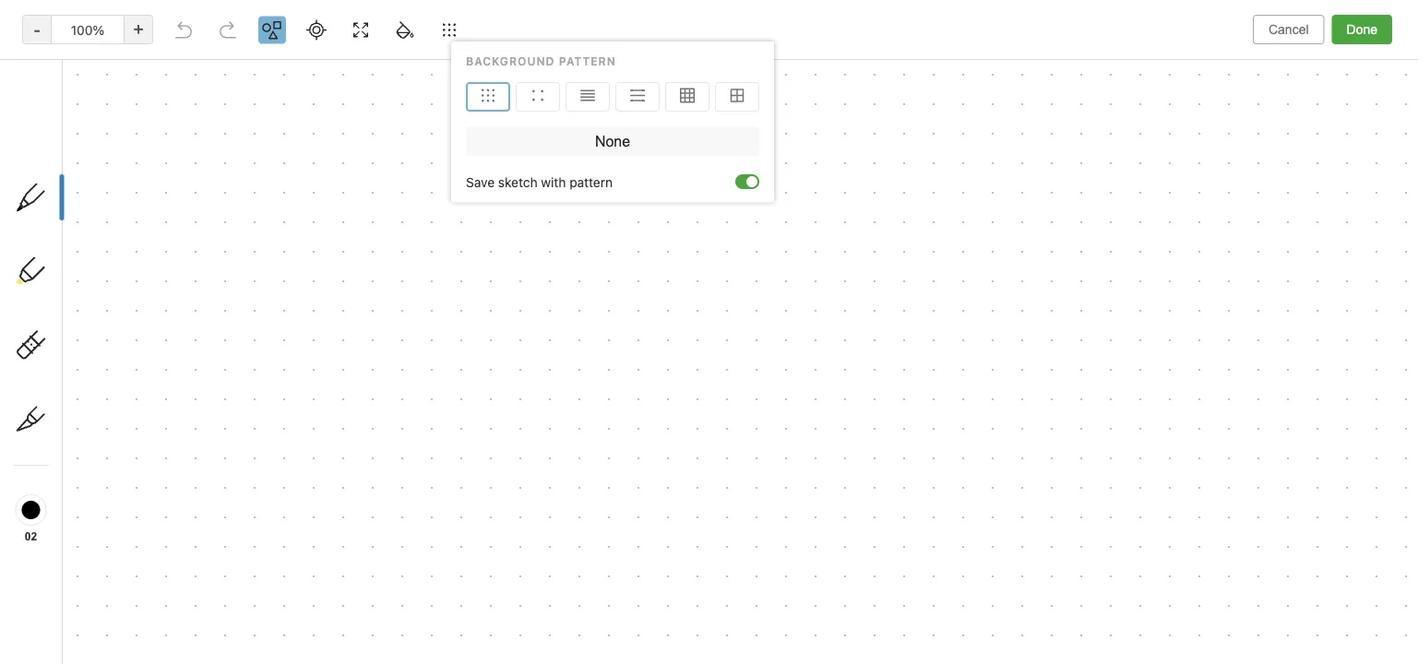 Task type: locate. For each thing, give the bounding box(es) containing it.
add tag image
[[264, 635, 286, 657]]

0 vertical spatial group
[[0, 121, 213, 368]]

notes
[[64, 234, 97, 248], [41, 368, 76, 383]]

in
[[77, 603, 88, 614]]

notebooks link
[[0, 431, 213, 460]]

on
[[128, 160, 142, 173]]

heading level image
[[543, 52, 638, 78]]

black
[[67, 562, 102, 578]]

1 group from the top
[[0, 121, 213, 368]]

more image
[[1297, 52, 1354, 78]]

share
[[1322, 14, 1358, 30]]

icon on a note, notebook, stack or tag to add it here.
[[33, 160, 169, 207]]

None search field
[[24, 54, 197, 87]]

first notebook
[[301, 15, 383, 29]]

group
[[0, 121, 213, 368], [0, 460, 213, 556]]

tree
[[0, 91, 221, 656]]

1 vertical spatial notes
[[41, 368, 76, 383]]

black friday offer button
[[15, 552, 207, 589]]

1 vertical spatial group
[[0, 460, 213, 556]]

notes up tasks
[[41, 368, 76, 383]]

note,
[[33, 176, 62, 190]]

highlight image
[[918, 52, 962, 78]]

stack
[[124, 176, 155, 190]]

tag
[[33, 193, 51, 207]]

black friday offer
[[67, 562, 179, 578]]

font color image
[[783, 52, 830, 78]]

first notebook button
[[278, 9, 390, 35]]

notes right "recent"
[[64, 234, 97, 248]]

notes inside notes link
[[41, 368, 76, 383]]

changes
[[1320, 639, 1367, 653]]

notebook
[[329, 15, 383, 29]]

all
[[1303, 639, 1317, 653]]

a
[[145, 160, 152, 173]]

0 vertical spatial notes
[[64, 234, 97, 248]]

here.
[[104, 193, 132, 207]]

insert image
[[233, 52, 316, 78]]

you
[[1272, 15, 1292, 29]]

tree containing home
[[0, 91, 221, 656]]

first
[[301, 15, 325, 29]]



Task type: describe. For each thing, give the bounding box(es) containing it.
recent notes
[[21, 234, 97, 248]]

all changes saved
[[1303, 639, 1404, 653]]

03d:10h:02m:47s
[[92, 603, 193, 614]]

icon
[[101, 160, 124, 173]]

recent
[[21, 234, 60, 248]]

new
[[41, 106, 67, 121]]

shortcuts button
[[0, 174, 213, 204]]

only you
[[1243, 15, 1292, 29]]

Search text field
[[24, 54, 197, 87]]

tasks
[[41, 397, 74, 413]]

add a reminder image
[[233, 635, 255, 657]]

2 group from the top
[[0, 460, 213, 556]]

new button
[[11, 97, 210, 130]]

notebooks
[[42, 438, 106, 453]]

alignment image
[[1094, 52, 1140, 78]]

tasks button
[[0, 390, 213, 420]]

shortcuts
[[42, 182, 99, 197]]

it
[[94, 193, 101, 207]]

or
[[158, 176, 169, 190]]

notebook,
[[65, 176, 121, 190]]

Note Editor text field
[[0, 0, 1418, 664]]

settings image
[[188, 15, 210, 37]]

expand note image
[[234, 11, 257, 33]]

home link
[[0, 145, 221, 174]]

expires
[[28, 603, 73, 614]]

note window element
[[0, 0, 1418, 664]]

font size image
[[733, 52, 779, 78]]

to
[[55, 193, 66, 207]]

add
[[69, 193, 90, 207]]

notes link
[[0, 361, 213, 390]]

home
[[41, 152, 76, 167]]

expires in 03d:10h:02m:47s
[[28, 603, 193, 614]]

only
[[1243, 15, 1268, 29]]

share button
[[1307, 7, 1374, 37]]

offer
[[148, 562, 179, 578]]

friday
[[105, 562, 145, 578]]

saved
[[1371, 639, 1404, 653]]

group containing icon on a note, notebook, stack or tag to add it here.
[[0, 121, 213, 368]]



Task type: vqa. For each thing, say whether or not it's contained in the screenshot.
open to the bottom
no



